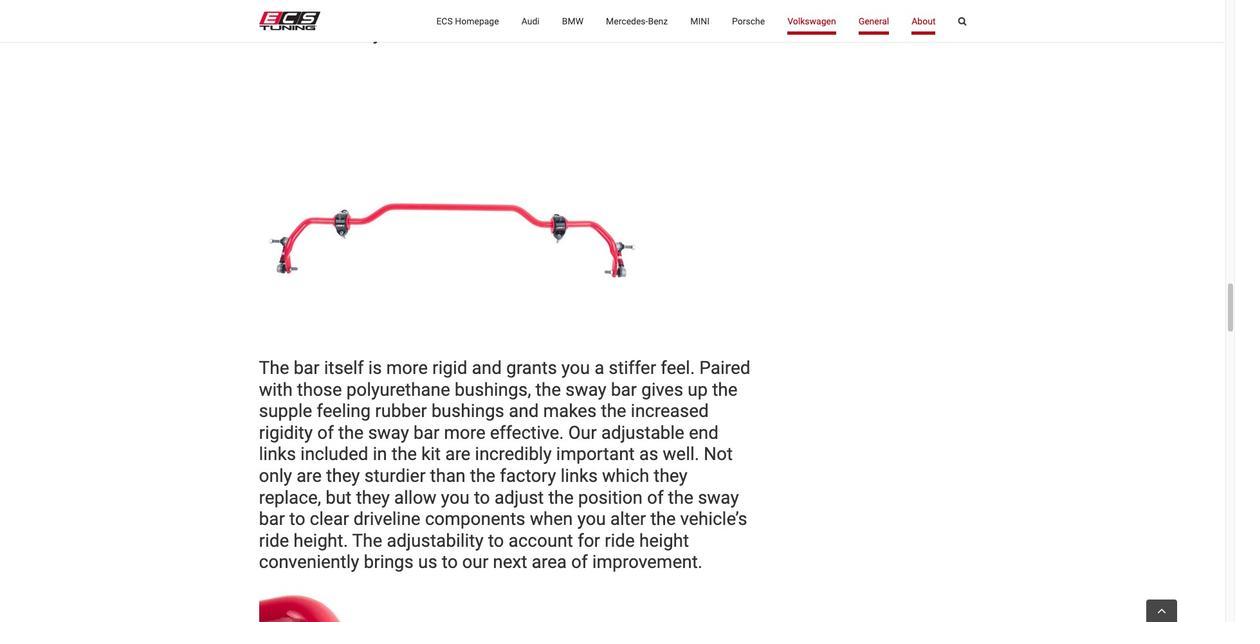 Task type: vqa. For each thing, say whether or not it's contained in the screenshot.
"bushings" inside is a 23mm sway bar and a set of billet mounts and polyurethane bushings attached to adjustable end links.
yes



Task type: locate. For each thing, give the bounding box(es) containing it.
2 vertical spatial a
[[595, 358, 604, 379]]

adjustable
[[354, 23, 437, 44], [601, 423, 685, 444]]

to
[[334, 23, 350, 44], [474, 487, 490, 509], [289, 509, 305, 530], [488, 531, 504, 552], [442, 552, 458, 574]]

0 vertical spatial links
[[259, 444, 296, 465]]

of
[[337, 1, 353, 23], [317, 423, 334, 444], [647, 487, 664, 509], [571, 552, 588, 574]]

end
[[442, 23, 472, 44], [689, 423, 719, 444]]

porsche
[[732, 16, 765, 26]]

rigid
[[432, 358, 468, 379]]

0 vertical spatial bushings
[[609, 1, 682, 23]]

more
[[386, 358, 428, 379], [444, 423, 486, 444]]

itself
[[324, 358, 364, 379]]

1 horizontal spatial bushings
[[609, 1, 682, 23]]

replace,
[[259, 487, 321, 509]]

clear
[[310, 509, 349, 530]]

2 vertical spatial you
[[577, 509, 606, 530]]

0 vertical spatial you
[[562, 358, 590, 379]]

bushings down the bushings,
[[431, 401, 504, 422]]

1 vertical spatial polyurethane
[[347, 379, 450, 401]]

they up but
[[326, 466, 360, 487]]

factory
[[500, 466, 556, 487]]

0 horizontal spatial more
[[386, 358, 428, 379]]

ride up conveniently
[[259, 531, 289, 552]]

1 horizontal spatial is
[[585, 0, 599, 1]]

mini
[[691, 16, 710, 26]]

0 vertical spatial end
[[442, 23, 472, 44]]

adjustable up as
[[601, 423, 685, 444]]

sway up in
[[368, 423, 409, 444]]

improvement.
[[592, 552, 703, 574]]

sway up "mini"
[[674, 0, 715, 1]]

23mm
[[617, 0, 669, 1]]

ecs homepage link
[[436, 0, 499, 42]]

1 vertical spatial bushings
[[431, 401, 504, 422]]

the up when
[[548, 487, 574, 509]]

for
[[578, 531, 600, 552]]

a left set
[[293, 1, 303, 23]]

bar up porsche on the top right
[[719, 0, 745, 1]]

1 vertical spatial links
[[561, 466, 598, 487]]

sway
[[674, 0, 715, 1], [565, 379, 607, 401], [368, 423, 409, 444], [698, 487, 739, 509]]

to up components at the bottom
[[474, 487, 490, 509]]

volkswagen
[[788, 16, 836, 26]]

the bar itself is more rigid and grants you a stiffer feel. paired with those polyurethane bushings, the sway bar gives up the supple feeling rubber bushings and makes the increased rigidity of the sway bar more effective. our adjustable end links included in the kit are incredibly important as well. not only are they sturdier than the factory links which they replace, but they allow you to adjust the position of the sway bar to clear driveline components when you alter the vehicle's ride height. the adjustability to account for ride height conveniently brings us to our next area of improvement.
[[259, 358, 751, 574]]

volkswagen link
[[788, 0, 836, 42]]

1 vertical spatial end
[[689, 423, 719, 444]]

ride down the alter
[[605, 531, 635, 552]]

height.
[[294, 531, 348, 552]]

to down replace,
[[289, 509, 305, 530]]

bar down replace,
[[259, 509, 285, 530]]

ecs homepage
[[436, 16, 499, 26]]

bar up "those"
[[294, 358, 320, 379]]

rigidity
[[259, 423, 313, 444]]

you up makes
[[562, 358, 590, 379]]

1 vertical spatial is
[[368, 358, 382, 379]]

feeling
[[317, 401, 371, 422]]

0 vertical spatial are
[[445, 444, 471, 465]]

end down mounts
[[442, 23, 472, 44]]

bar down stiffer
[[611, 379, 637, 401]]

1 ride from the left
[[259, 531, 289, 552]]

1 horizontal spatial are
[[445, 444, 471, 465]]

benz
[[648, 16, 668, 26]]

is
[[585, 0, 599, 1], [368, 358, 382, 379]]

of right set
[[337, 1, 353, 23]]

1 vertical spatial the
[[352, 531, 382, 552]]

links down important
[[561, 466, 598, 487]]

not
[[704, 444, 733, 465]]

0 horizontal spatial end
[[442, 23, 472, 44]]

bushings inside 'is a 23mm sway bar and a set of billet mounts and polyurethane bushings attached to adjustable end links.'
[[609, 1, 682, 23]]

are
[[445, 444, 471, 465], [297, 466, 322, 487]]

mercedes-benz
[[606, 16, 668, 26]]

they
[[326, 466, 360, 487], [654, 466, 688, 487], [356, 487, 390, 509]]

those
[[297, 379, 342, 401]]

grants
[[506, 358, 557, 379]]

links.
[[476, 23, 518, 44]]

the
[[259, 358, 289, 379], [352, 531, 382, 552]]

to up next
[[488, 531, 504, 552]]

links up only
[[259, 444, 296, 465]]

0 vertical spatial a
[[603, 0, 613, 1]]

with
[[259, 379, 293, 401]]

a left stiffer
[[595, 358, 604, 379]]

0 horizontal spatial are
[[297, 466, 322, 487]]

but
[[326, 487, 352, 509]]

you
[[562, 358, 590, 379], [441, 487, 470, 509], [577, 509, 606, 530]]

adjust
[[495, 487, 544, 509]]

the down grants
[[536, 379, 561, 401]]

is right itself
[[368, 358, 382, 379]]

0 horizontal spatial is
[[368, 358, 382, 379]]

are up than
[[445, 444, 471, 465]]

sturdier
[[364, 466, 426, 487]]

bushings inside the bar itself is more rigid and grants you a stiffer feel. paired with those polyurethane bushings, the sway bar gives up the supple feeling rubber bushings and makes the increased rigidity of the sway bar more effective. our adjustable end links included in the kit are incredibly important as well. not only are they sturdier than the factory links which they replace, but they allow you to adjust the position of the sway bar to clear driveline components when you alter the vehicle's ride height. the adjustability to account for ride height conveniently brings us to our next area of improvement.
[[431, 401, 504, 422]]

and up effective.
[[509, 401, 539, 422]]

more up than
[[444, 423, 486, 444]]

are up replace,
[[297, 466, 322, 487]]

they up driveline on the left bottom of page
[[356, 487, 390, 509]]

bushings
[[609, 1, 682, 23], [431, 401, 504, 422]]

a up mercedes-
[[603, 0, 613, 1]]

general
[[859, 16, 889, 26]]

mercedes-
[[606, 16, 648, 26]]

the up with
[[259, 358, 289, 379]]

polyurethane
[[501, 1, 605, 23], [347, 379, 450, 401]]

links
[[259, 444, 296, 465], [561, 466, 598, 487]]

adjustability
[[387, 531, 484, 552]]

1 horizontal spatial adjustable
[[601, 423, 685, 444]]

end up not
[[689, 423, 719, 444]]

1 horizontal spatial ride
[[605, 531, 635, 552]]

attached
[[259, 23, 329, 44]]

supple
[[259, 401, 312, 422]]

sway up the vehicle's at the right of the page
[[698, 487, 739, 509]]

the down feeling
[[338, 423, 364, 444]]

0 horizontal spatial ride
[[259, 531, 289, 552]]

more left rigid
[[386, 358, 428, 379]]

1 vertical spatial more
[[444, 423, 486, 444]]

end inside 'is a 23mm sway bar and a set of billet mounts and polyurethane bushings attached to adjustable end links.'
[[442, 23, 472, 44]]

0 horizontal spatial bushings
[[431, 401, 504, 422]]

to right us
[[442, 552, 458, 574]]

the up height
[[651, 509, 676, 530]]

0 horizontal spatial polyurethane
[[347, 379, 450, 401]]

and up links.
[[466, 1, 496, 23]]

1 horizontal spatial end
[[689, 423, 719, 444]]

adjustable down billet
[[354, 23, 437, 44]]

0 vertical spatial is
[[585, 0, 599, 1]]

our
[[462, 552, 489, 574]]

area
[[532, 552, 567, 574]]

bar
[[719, 0, 745, 1], [294, 358, 320, 379], [611, 379, 637, 401], [414, 423, 440, 444], [259, 509, 285, 530]]

1 horizontal spatial polyurethane
[[501, 1, 605, 23]]

the down driveline on the left bottom of page
[[352, 531, 382, 552]]

sway inside 'is a 23mm sway bar and a set of billet mounts and polyurethane bushings attached to adjustable end links.'
[[674, 0, 715, 1]]

1 vertical spatial adjustable
[[601, 423, 685, 444]]

0 vertical spatial polyurethane
[[501, 1, 605, 23]]

ride
[[259, 531, 289, 552], [605, 531, 635, 552]]

to right attached
[[334, 23, 350, 44]]

0 vertical spatial the
[[259, 358, 289, 379]]

our
[[568, 423, 597, 444]]

ecs tuning logo image
[[259, 12, 320, 30]]

of inside 'is a 23mm sway bar and a set of billet mounts and polyurethane bushings attached to adjustable end links.'
[[337, 1, 353, 23]]

is right bmw link
[[585, 0, 599, 1]]

you down than
[[441, 487, 470, 509]]

the up the vehicle's at the right of the page
[[668, 487, 694, 509]]

and
[[259, 1, 289, 23], [466, 1, 496, 23], [472, 358, 502, 379], [509, 401, 539, 422]]

the
[[536, 379, 561, 401], [712, 379, 738, 401], [601, 401, 626, 422], [338, 423, 364, 444], [392, 444, 417, 465], [470, 466, 496, 487], [548, 487, 574, 509], [668, 487, 694, 509], [651, 509, 676, 530]]

1 horizontal spatial links
[[561, 466, 598, 487]]

height
[[639, 531, 689, 552]]

bar inside 'is a 23mm sway bar and a set of billet mounts and polyurethane bushings attached to adjustable end links.'
[[719, 0, 745, 1]]

0 horizontal spatial adjustable
[[354, 23, 437, 44]]

bushings down 23mm
[[609, 1, 682, 23]]

1 horizontal spatial more
[[444, 423, 486, 444]]

included
[[301, 444, 368, 465]]

in
[[373, 444, 387, 465]]

0 vertical spatial adjustable
[[354, 23, 437, 44]]

mercedes-benz link
[[606, 0, 668, 42]]

a
[[603, 0, 613, 1], [293, 1, 303, 23], [595, 358, 604, 379]]

you up 'for'
[[577, 509, 606, 530]]

adjustable inside 'is a 23mm sway bar and a set of billet mounts and polyurethane bushings attached to adjustable end links.'
[[354, 23, 437, 44]]



Task type: describe. For each thing, give the bounding box(es) containing it.
gives
[[641, 379, 683, 401]]

audi link
[[522, 0, 540, 42]]

general link
[[859, 0, 889, 42]]

up
[[688, 379, 708, 401]]

end inside the bar itself is more rigid and grants you a stiffer feel. paired with those polyurethane bushings, the sway bar gives up the supple feeling rubber bushings and makes the increased rigidity of the sway bar more effective. our adjustable end links included in the kit are incredibly important as well. not only are they sturdier than the factory links which they replace, but they allow you to adjust the position of the sway bar to clear driveline components when you alter the vehicle's ride height. the adjustability to account for ride height conveniently brings us to our next area of improvement.
[[689, 423, 719, 444]]

mini link
[[691, 0, 710, 42]]

about link
[[912, 0, 936, 42]]

is inside 'is a 23mm sway bar and a set of billet mounts and polyurethane bushings attached to adjustable end links.'
[[585, 0, 599, 1]]

vehicle's
[[680, 509, 747, 530]]

sway up makes
[[565, 379, 607, 401]]

1 horizontal spatial the
[[352, 531, 382, 552]]

billet
[[358, 1, 396, 23]]

and up the bushings,
[[472, 358, 502, 379]]

alter
[[610, 509, 646, 530]]

feel.
[[661, 358, 695, 379]]

mounts
[[401, 1, 462, 23]]

homepage
[[455, 16, 499, 26]]

effective.
[[490, 423, 564, 444]]

about
[[912, 16, 936, 26]]

2 ride from the left
[[605, 531, 635, 552]]

porsche link
[[732, 0, 765, 42]]

kit
[[421, 444, 441, 465]]

position
[[578, 487, 643, 509]]

ecs
[[436, 16, 453, 26]]

the down the paired
[[712, 379, 738, 401]]

as
[[639, 444, 658, 465]]

0 horizontal spatial links
[[259, 444, 296, 465]]

bushings,
[[455, 379, 531, 401]]

allow
[[394, 487, 437, 509]]

polyurethane inside the bar itself is more rigid and grants you a stiffer feel. paired with those polyurethane bushings, the sway bar gives up the supple feeling rubber bushings and makes the increased rigidity of the sway bar more effective. our adjustable end links included in the kit are incredibly important as well. not only are they sturdier than the factory links which they replace, but they allow you to adjust the position of the sway bar to clear driveline components when you alter the vehicle's ride height. the adjustability to account for ride height conveniently brings us to our next area of improvement.
[[347, 379, 450, 401]]

conveniently
[[259, 552, 359, 574]]

set
[[308, 1, 332, 23]]

is a 23mm sway bar and a set of billet mounts and polyurethane bushings attached to adjustable end links.
[[259, 0, 745, 44]]

audi
[[522, 16, 540, 26]]

important
[[556, 444, 635, 465]]

the up sturdier
[[392, 444, 417, 465]]

when
[[530, 509, 573, 530]]

brings
[[364, 552, 414, 574]]

next
[[493, 552, 527, 574]]

paired
[[699, 358, 751, 379]]

bmw
[[562, 16, 584, 26]]

of down 'for'
[[571, 552, 588, 574]]

which
[[602, 466, 649, 487]]

well.
[[663, 444, 699, 465]]

incredibly
[[475, 444, 552, 465]]

a inside the bar itself is more rigid and grants you a stiffer feel. paired with those polyurethane bushings, the sway bar gives up the supple feeling rubber bushings and makes the increased rigidity of the sway bar more effective. our adjustable end links included in the kit are incredibly important as well. not only are they sturdier than the factory links which they replace, but they allow you to adjust the position of the sway bar to clear driveline components when you alter the vehicle's ride height. the adjustability to account for ride height conveniently brings us to our next area of improvement.
[[595, 358, 604, 379]]

of down which
[[647, 487, 664, 509]]

the right makes
[[601, 401, 626, 422]]

0 vertical spatial more
[[386, 358, 428, 379]]

of up the included
[[317, 423, 334, 444]]

is inside the bar itself is more rigid and grants you a stiffer feel. paired with those polyurethane bushings, the sway bar gives up the supple feeling rubber bushings and makes the increased rigidity of the sway bar more effective. our adjustable end links included in the kit are incredibly important as well. not only are they sturdier than the factory links which they replace, but they allow you to adjust the position of the sway bar to clear driveline components when you alter the vehicle's ride height. the adjustability to account for ride height conveniently brings us to our next area of improvement.
[[368, 358, 382, 379]]

stiffer
[[609, 358, 656, 379]]

to inside 'is a 23mm sway bar and a set of billet mounts and polyurethane bushings attached to adjustable end links.'
[[334, 23, 350, 44]]

the right than
[[470, 466, 496, 487]]

driveline
[[354, 509, 421, 530]]

0 horizontal spatial the
[[259, 358, 289, 379]]

rubber
[[375, 401, 427, 422]]

and up attached
[[259, 1, 289, 23]]

us
[[418, 552, 437, 574]]

makes
[[543, 401, 597, 422]]

they down well.
[[654, 466, 688, 487]]

increased
[[631, 401, 709, 422]]

only
[[259, 466, 292, 487]]

components
[[425, 509, 526, 530]]

1 vertical spatial are
[[297, 466, 322, 487]]

1 vertical spatial you
[[441, 487, 470, 509]]

polyurethane inside 'is a 23mm sway bar and a set of billet mounts and polyurethane bushings attached to adjustable end links.'
[[501, 1, 605, 23]]

adjustable inside the bar itself is more rigid and grants you a stiffer feel. paired with those polyurethane bushings, the sway bar gives up the supple feeling rubber bushings and makes the increased rigidity of the sway bar more effective. our adjustable end links included in the kit are incredibly important as well. not only are they sturdier than the factory links which they replace, but they allow you to adjust the position of the sway bar to clear driveline components when you alter the vehicle's ride height. the adjustability to account for ride height conveniently brings us to our next area of improvement.
[[601, 423, 685, 444]]

than
[[430, 466, 466, 487]]

1 vertical spatial a
[[293, 1, 303, 23]]

account
[[509, 531, 573, 552]]

bar up 'kit'
[[414, 423, 440, 444]]

bmw link
[[562, 0, 584, 42]]



